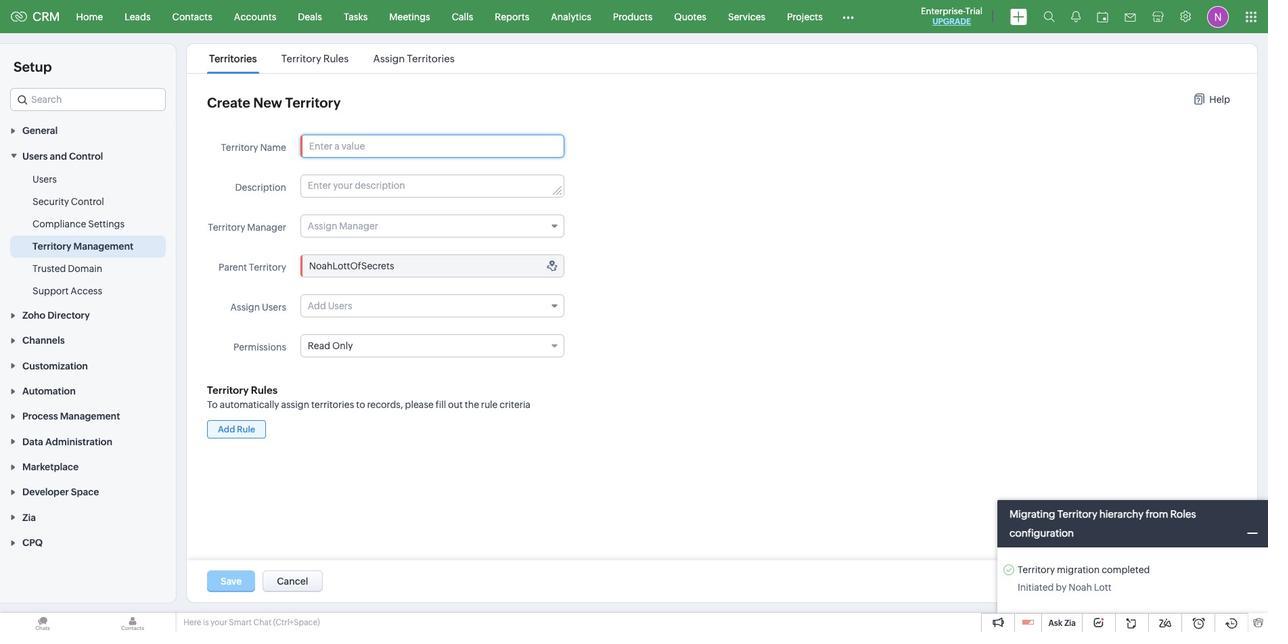 Task type: locate. For each thing, give the bounding box(es) containing it.
territory up parent
[[208, 222, 245, 233]]

add left rule
[[218, 425, 235, 435]]

your
[[211, 618, 227, 628]]

territory for territory rules
[[281, 53, 321, 64]]

chat
[[254, 618, 272, 628]]

users and control region
[[0, 168, 176, 302]]

None text field
[[301, 255, 564, 277]]

Other Modules field
[[834, 6, 863, 27]]

add inside field
[[308, 301, 326, 311]]

territory for territory manager
[[208, 222, 245, 233]]

rules inside the territory rules to automatically assign territories to records, please fill out the rule criteria
[[251, 385, 278, 396]]

automation
[[22, 386, 76, 397]]

users link
[[33, 172, 57, 186]]

territory up initiated at the right
[[1018, 565, 1056, 576]]

domain
[[68, 263, 102, 274]]

management up the data administration dropdown button
[[60, 411, 120, 422]]

Assign Manager field
[[301, 215, 565, 238]]

0 vertical spatial control
[[69, 151, 103, 162]]

search image
[[1044, 11, 1056, 22]]

rules up automatically
[[251, 385, 278, 396]]

territory rules link
[[279, 53, 351, 64]]

upgrade
[[933, 17, 972, 26]]

0 vertical spatial add
[[308, 301, 326, 311]]

territory inside the territory rules to automatically assign territories to records, please fill out the rule criteria
[[207, 385, 249, 396]]

home link
[[65, 0, 114, 33]]

add
[[308, 301, 326, 311], [218, 425, 235, 435]]

analytics link
[[541, 0, 603, 33]]

meetings
[[390, 11, 430, 22]]

profile element
[[1200, 0, 1238, 33]]

management inside dropdown button
[[60, 411, 120, 422]]

2 territories from the left
[[407, 53, 455, 64]]

products link
[[603, 0, 664, 33]]

mails image
[[1125, 13, 1137, 21]]

and
[[50, 151, 67, 162]]

users up 'security'
[[33, 174, 57, 185]]

assign users
[[231, 302, 286, 313]]

data administration button
[[0, 429, 176, 454]]

territory for territory rules to automatically assign territories to records, please fill out the rule criteria
[[207, 385, 249, 396]]

add rule button
[[207, 420, 266, 439]]

create menu image
[[1011, 8, 1028, 25]]

Add Users field
[[301, 295, 565, 318]]

territory up to
[[207, 385, 249, 396]]

2 horizontal spatial assign
[[373, 53, 405, 64]]

create new territory
[[207, 95, 341, 110]]

None field
[[10, 88, 166, 111]]

data
[[22, 437, 43, 447]]

list containing territories
[[197, 44, 467, 73]]

read
[[308, 341, 331, 351]]

records,
[[367, 400, 403, 410]]

completed
[[1102, 565, 1151, 576]]

1 horizontal spatial add
[[308, 301, 326, 311]]

contacts
[[172, 11, 213, 22]]

manager for territory manager
[[247, 222, 286, 233]]

management inside 'users and control' "region"
[[73, 241, 134, 252]]

1 vertical spatial management
[[60, 411, 120, 422]]

add up read
[[308, 301, 326, 311]]

rules inside list
[[324, 53, 349, 64]]

automation button
[[0, 378, 176, 404]]

1 vertical spatial zia
[[1065, 619, 1077, 628]]

control
[[69, 151, 103, 162], [71, 196, 104, 207]]

by
[[1057, 582, 1067, 593]]

configuration
[[1010, 527, 1075, 539]]

projects
[[788, 11, 823, 22]]

0 horizontal spatial add
[[218, 425, 235, 435]]

initiated
[[1018, 582, 1055, 593]]

1 horizontal spatial territories
[[407, 53, 455, 64]]

manager inside the assign manager "field"
[[339, 221, 379, 232]]

0 horizontal spatial assign
[[231, 302, 260, 313]]

smart
[[229, 618, 252, 628]]

zoho
[[22, 310, 45, 321]]

trusted domain
[[33, 263, 102, 274]]

customization button
[[0, 353, 176, 378]]

general
[[22, 126, 58, 136]]

0 horizontal spatial rules
[[251, 385, 278, 396]]

territory right parent
[[249, 262, 286, 273]]

1 horizontal spatial assign
[[308, 221, 338, 232]]

territory inside territory migration completed initiated by noah lott
[[1018, 565, 1056, 576]]

users
[[22, 151, 48, 162], [33, 174, 57, 185], [328, 301, 353, 311], [262, 302, 286, 313]]

rules for territory rules to automatically assign territories to records, please fill out the rule criteria
[[251, 385, 278, 396]]

process management
[[22, 411, 120, 422]]

management down settings
[[73, 241, 134, 252]]

parent territory
[[219, 262, 286, 273]]

chats image
[[0, 613, 85, 632]]

services link
[[718, 0, 777, 33]]

assign
[[281, 400, 310, 410]]

1 horizontal spatial zia
[[1065, 619, 1077, 628]]

territories up create
[[209, 53, 257, 64]]

territory up trusted
[[33, 241, 71, 252]]

assign territories link
[[371, 53, 457, 64]]

process management button
[[0, 404, 176, 429]]

control down 'general' dropdown button
[[69, 151, 103, 162]]

list
[[197, 44, 467, 73]]

trusted domain link
[[33, 262, 102, 275]]

territory up configuration
[[1058, 509, 1098, 520]]

0 horizontal spatial zia
[[22, 512, 36, 523]]

territories
[[311, 400, 354, 410]]

territories down meetings
[[407, 53, 455, 64]]

territory rules
[[281, 53, 349, 64]]

zia right ask
[[1065, 619, 1077, 628]]

territory migration completed initiated by noah lott
[[1018, 565, 1151, 593]]

parent
[[219, 262, 247, 273]]

1 vertical spatial add
[[218, 425, 235, 435]]

only
[[332, 341, 353, 351]]

0 horizontal spatial manager
[[247, 222, 286, 233]]

create menu element
[[1003, 0, 1036, 33]]

users up only
[[328, 301, 353, 311]]

2 vertical spatial assign
[[231, 302, 260, 313]]

setup
[[14, 59, 52, 74]]

territory left the name
[[221, 142, 258, 153]]

assign inside "field"
[[308, 221, 338, 232]]

territory
[[281, 53, 321, 64], [285, 95, 341, 110], [221, 142, 258, 153], [208, 222, 245, 233], [33, 241, 71, 252], [249, 262, 286, 273], [207, 385, 249, 396], [1058, 509, 1098, 520], [1018, 565, 1056, 576]]

territory down deals
[[281, 53, 321, 64]]

0 vertical spatial management
[[73, 241, 134, 252]]

enterprise-trial upgrade
[[922, 6, 983, 26]]

security control
[[33, 196, 104, 207]]

users left the and
[[22, 151, 48, 162]]

0 vertical spatial zia
[[22, 512, 36, 523]]

analytics
[[551, 11, 592, 22]]

1 vertical spatial assign
[[308, 221, 338, 232]]

to
[[356, 400, 365, 410]]

assign
[[373, 53, 405, 64], [308, 221, 338, 232], [231, 302, 260, 313]]

security
[[33, 196, 69, 207]]

permissions
[[234, 342, 286, 353]]

administration
[[45, 437, 112, 447]]

Enter your description text field
[[301, 175, 564, 197]]

users inside dropdown button
[[22, 151, 48, 162]]

assign inside list
[[373, 53, 405, 64]]

support access
[[33, 286, 102, 296]]

enterprise-
[[922, 6, 966, 16]]

territory inside list
[[281, 53, 321, 64]]

out
[[448, 400, 463, 410]]

space
[[71, 487, 99, 498]]

1 vertical spatial rules
[[251, 385, 278, 396]]

management for territory management
[[73, 241, 134, 252]]

zia inside the zia dropdown button
[[22, 512, 36, 523]]

0 horizontal spatial territories
[[209, 53, 257, 64]]

migrating territory hierarchy from roles configuration
[[1010, 509, 1197, 539]]

1 horizontal spatial rules
[[324, 53, 349, 64]]

rules down tasks
[[324, 53, 349, 64]]

noah
[[1069, 582, 1093, 593]]

accounts
[[234, 11, 276, 22]]

control up compliance settings link
[[71, 196, 104, 207]]

add rule
[[218, 425, 255, 435]]

settings
[[88, 219, 125, 229]]

territory management
[[33, 241, 134, 252]]

zia up cpq on the bottom left of page
[[22, 512, 36, 523]]

1 vertical spatial control
[[71, 196, 104, 207]]

0 vertical spatial rules
[[324, 53, 349, 64]]

territory inside 'users and control' "region"
[[33, 241, 71, 252]]

1 horizontal spatial manager
[[339, 221, 379, 232]]

territory for territory migration completed initiated by noah lott
[[1018, 565, 1056, 576]]

profile image
[[1208, 6, 1230, 27]]

add inside button
[[218, 425, 235, 435]]

marketplace
[[22, 462, 79, 473]]

customization
[[22, 361, 88, 372]]

compliance
[[33, 219, 86, 229]]

add for add users
[[308, 301, 326, 311]]

cancel button
[[263, 571, 323, 592]]

Search text field
[[11, 89, 165, 110]]

0 vertical spatial assign
[[373, 53, 405, 64]]

territory down the territory rules link
[[285, 95, 341, 110]]

manager
[[339, 221, 379, 232], [247, 222, 286, 233]]



Task type: vqa. For each thing, say whether or not it's contained in the screenshot.
Channels image
no



Task type: describe. For each thing, give the bounding box(es) containing it.
zoho directory button
[[0, 302, 176, 328]]

home
[[76, 11, 103, 22]]

users and control button
[[0, 143, 176, 168]]

channels button
[[0, 328, 176, 353]]

territory name
[[221, 142, 286, 153]]

Enter a value text field
[[301, 135, 564, 157]]

assign manager
[[308, 221, 379, 232]]

lott
[[1095, 582, 1112, 593]]

products
[[613, 11, 653, 22]]

territory manager
[[208, 222, 286, 233]]

accounts link
[[223, 0, 287, 33]]

quotes
[[675, 11, 707, 22]]

description
[[235, 182, 286, 193]]

general button
[[0, 118, 176, 143]]

developer
[[22, 487, 69, 498]]

cpq button
[[0, 530, 176, 555]]

trusted
[[33, 263, 66, 274]]

compliance settings link
[[33, 217, 125, 231]]

reports link
[[484, 0, 541, 33]]

territory for territory management
[[33, 241, 71, 252]]

manager for assign manager
[[339, 221, 379, 232]]

the
[[465, 400, 479, 410]]

process
[[22, 411, 58, 422]]

meetings link
[[379, 0, 441, 33]]

control inside "region"
[[71, 196, 104, 207]]

assign for assign territories
[[373, 53, 405, 64]]

rule
[[237, 425, 255, 435]]

criteria
[[500, 400, 531, 410]]

hierarchy
[[1100, 509, 1144, 520]]

marketplace button
[[0, 454, 176, 479]]

zia button
[[0, 505, 176, 530]]

territory inside migrating territory hierarchy from roles configuration
[[1058, 509, 1098, 520]]

calls
[[452, 11, 474, 22]]

services
[[729, 11, 766, 22]]

tasks
[[344, 11, 368, 22]]

deals
[[298, 11, 322, 22]]

roles
[[1171, 509, 1197, 520]]

projects link
[[777, 0, 834, 33]]

create
[[207, 95, 250, 110]]

support access link
[[33, 284, 102, 298]]

territory for territory name
[[221, 142, 258, 153]]

management for process management
[[60, 411, 120, 422]]

leads
[[125, 11, 151, 22]]

users inside "region"
[[33, 174, 57, 185]]

automatically
[[220, 400, 279, 410]]

rules for territory rules
[[324, 53, 349, 64]]

assign for assign users
[[231, 302, 260, 313]]

1 territories from the left
[[209, 53, 257, 64]]

compliance settings
[[33, 219, 125, 229]]

mails element
[[1117, 1, 1145, 32]]

calendar image
[[1098, 11, 1109, 22]]

ask zia
[[1049, 619, 1077, 628]]

quotes link
[[664, 0, 718, 33]]

cancel
[[277, 576, 308, 587]]

deals link
[[287, 0, 333, 33]]

users up permissions
[[262, 302, 286, 313]]

users inside field
[[328, 301, 353, 311]]

assign territories
[[373, 53, 455, 64]]

data administration
[[22, 437, 112, 447]]

contacts image
[[90, 613, 175, 632]]

leads link
[[114, 0, 162, 33]]

name
[[260, 142, 286, 153]]

signals element
[[1064, 0, 1089, 33]]

directory
[[48, 310, 90, 321]]

calls link
[[441, 0, 484, 33]]

territories link
[[207, 53, 259, 64]]

new
[[253, 95, 282, 110]]

ask
[[1049, 619, 1063, 628]]

access
[[71, 286, 102, 296]]

to
[[207, 400, 218, 410]]

search element
[[1036, 0, 1064, 33]]

crm link
[[11, 9, 60, 24]]

from
[[1146, 509, 1169, 520]]

crm
[[33, 9, 60, 24]]

channels
[[22, 335, 65, 346]]

trial
[[966, 6, 983, 16]]

migrating
[[1010, 509, 1056, 520]]

zoho directory
[[22, 310, 90, 321]]

developer space
[[22, 487, 99, 498]]

assign for assign manager
[[308, 221, 338, 232]]

support
[[33, 286, 69, 296]]

fill
[[436, 400, 446, 410]]

add for add rule
[[218, 425, 235, 435]]

territory management link
[[33, 239, 134, 253]]

control inside dropdown button
[[69, 151, 103, 162]]

territory rules to automatically assign territories to records, please fill out the rule criteria
[[207, 385, 531, 410]]

add users
[[308, 301, 353, 311]]

signals image
[[1072, 11, 1081, 22]]

please
[[405, 400, 434, 410]]

developer space button
[[0, 479, 176, 505]]



